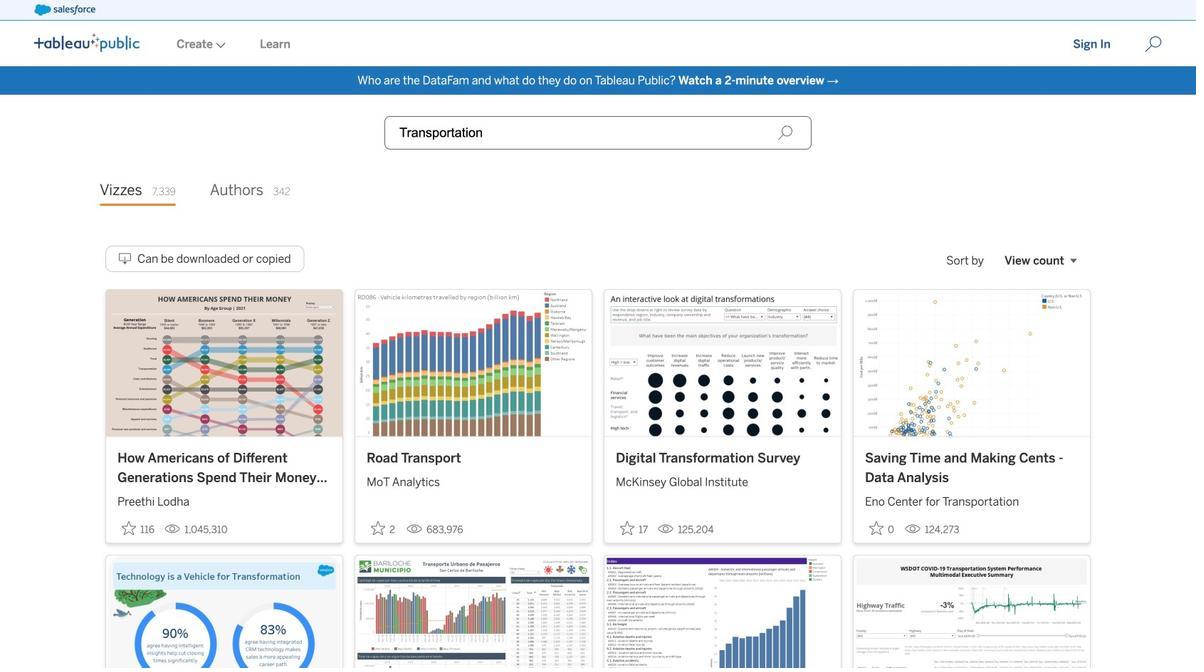 Task type: describe. For each thing, give the bounding box(es) containing it.
2 add favorite image from the left
[[371, 521, 385, 535]]

add favorite image
[[620, 521, 635, 535]]

2 add favorite button from the left
[[367, 517, 401, 540]]

logo image
[[34, 33, 140, 52]]

3 add favorite button from the left
[[616, 517, 652, 540]]

1 add favorite image from the left
[[122, 521, 136, 535]]

go to search image
[[1128, 36, 1179, 53]]

1 add favorite button from the left
[[118, 517, 159, 540]]



Task type: vqa. For each thing, say whether or not it's contained in the screenshot.
Arctic'S
no



Task type: locate. For each thing, give the bounding box(es) containing it.
Add Favorite button
[[118, 517, 159, 540], [367, 517, 401, 540], [616, 517, 652, 540], [865, 517, 899, 540]]

search image
[[778, 125, 793, 141]]

4 add favorite button from the left
[[865, 517, 899, 540]]

workbook thumbnail image
[[106, 290, 343, 436], [355, 290, 592, 436], [605, 290, 841, 436], [854, 290, 1090, 436], [106, 556, 343, 668], [355, 556, 592, 668], [605, 556, 841, 668], [854, 556, 1090, 668]]

0 horizontal spatial add favorite image
[[122, 521, 136, 535]]

1 horizontal spatial add favorite image
[[371, 521, 385, 535]]

add favorite image
[[122, 521, 136, 535], [371, 521, 385, 535], [870, 521, 884, 535]]

salesforce logo image
[[34, 4, 95, 16]]

3 add favorite image from the left
[[870, 521, 884, 535]]

Search input field
[[385, 116, 812, 150]]

2 horizontal spatial add favorite image
[[870, 521, 884, 535]]



